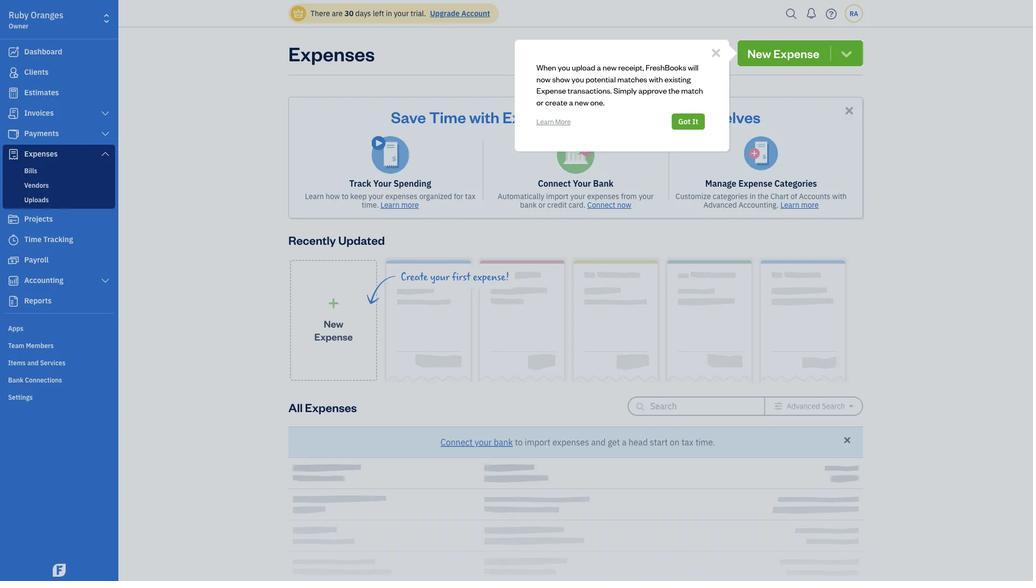 Task type: locate. For each thing, give the bounding box(es) containing it.
1 horizontal spatial new
[[748, 45, 771, 61]]

time. inside learn how to keep your expenses organized for tax time.
[[362, 200, 379, 210]]

got it button
[[672, 114, 705, 130]]

0 vertical spatial close image
[[843, 104, 856, 117]]

a
[[597, 62, 601, 72], [569, 97, 573, 107], [622, 437, 627, 448]]

0 vertical spatial import
[[546, 191, 569, 201]]

get
[[608, 437, 620, 448]]

credit
[[547, 200, 567, 210]]

expenses for organized
[[385, 191, 418, 201]]

learn more down "categories"
[[781, 200, 819, 210]]

or
[[537, 97, 544, 107], [539, 200, 546, 210]]

when
[[537, 62, 556, 72]]

in down manage expense categories
[[750, 191, 756, 201]]

learn down "categories"
[[781, 200, 800, 210]]

0 vertical spatial connect
[[538, 178, 571, 189]]

go to help image
[[823, 6, 840, 22]]

1 vertical spatial to
[[515, 437, 523, 448]]

chart
[[771, 191, 789, 201]]

and
[[591, 437, 606, 448]]

expense
[[774, 45, 820, 61], [537, 85, 566, 96], [739, 178, 773, 189], [314, 330, 353, 343]]

new right ×
[[748, 45, 771, 61]]

time
[[429, 107, 466, 127]]

0 horizontal spatial now
[[537, 74, 551, 84]]

the
[[669, 85, 680, 96], [758, 191, 769, 201]]

are
[[332, 8, 343, 18]]

1 horizontal spatial to
[[515, 437, 523, 448]]

your up automatically import your expenses from your bank or credit card.
[[573, 178, 591, 189]]

1 vertical spatial now
[[617, 200, 632, 210]]

to right "connect your bank" button
[[515, 437, 523, 448]]

a right the get at bottom
[[622, 437, 627, 448]]

expense down plus image
[[314, 330, 353, 343]]

with up approve
[[649, 74, 663, 84]]

2 horizontal spatial a
[[622, 437, 627, 448]]

0 horizontal spatial new expense
[[314, 317, 353, 343]]

1 vertical spatial a
[[569, 97, 573, 107]]

a right create
[[569, 97, 573, 107]]

now right card.
[[617, 200, 632, 210]]

1 chevron large down image from the top
[[100, 109, 110, 118]]

1 horizontal spatial new expense
[[748, 45, 820, 61]]

0 horizontal spatial the
[[669, 85, 680, 96]]

ruby
[[9, 9, 29, 21]]

0 horizontal spatial your
[[373, 178, 392, 189]]

learn left more
[[537, 117, 554, 126]]

simply
[[614, 85, 637, 96]]

with right time
[[469, 107, 500, 127]]

tax right on
[[682, 437, 694, 448]]

0 horizontal spatial time.
[[362, 200, 379, 210]]

0 vertical spatial now
[[537, 74, 551, 84]]

manage expense categories
[[705, 178, 817, 189]]

learn more button
[[537, 114, 571, 130]]

in right left
[[386, 8, 392, 18]]

0 vertical spatial or
[[537, 97, 544, 107]]

chevron large down image
[[100, 150, 110, 158]]

2 horizontal spatial with
[[832, 191, 847, 201]]

1 vertical spatial the
[[758, 191, 769, 201]]

now inside × when you upload a new receipt, freshbooks will now show you potential matches with existing expense transactions. simply approve the match or create a new one.
[[537, 74, 551, 84]]

to
[[342, 191, 349, 201], [515, 437, 523, 448]]

one.
[[590, 97, 605, 107]]

or left credit
[[539, 200, 546, 210]]

chart image
[[7, 276, 20, 286]]

account
[[462, 8, 490, 18]]

more down spending
[[401, 200, 419, 210]]

2 horizontal spatial connect
[[587, 200, 616, 210]]

1 horizontal spatial now
[[617, 200, 632, 210]]

2 chevron large down image from the top
[[100, 130, 110, 138]]

with right accounts at right
[[832, 191, 847, 201]]

new down plus image
[[324, 317, 344, 330]]

chevron large down image
[[100, 109, 110, 118], [100, 130, 110, 138], [100, 277, 110, 285]]

freshbooks
[[646, 62, 687, 72]]

learn left how
[[305, 191, 324, 201]]

1 horizontal spatial tax
[[682, 437, 694, 448]]

automatically import your expenses from your bank or credit card.
[[498, 191, 654, 210]]

new expense inside button
[[748, 45, 820, 61]]

expenses inside learn how to keep your expenses organized for tax time.
[[385, 191, 418, 201]]

1 your from the left
[[373, 178, 392, 189]]

1 more from the left
[[401, 200, 419, 210]]

1 learn more from the left
[[381, 200, 419, 210]]

expenses for and
[[553, 437, 589, 448]]

team members image
[[8, 341, 115, 349]]

you up show
[[558, 62, 570, 72]]

with
[[649, 74, 663, 84], [469, 107, 500, 127], [832, 191, 847, 201]]

expense up create
[[537, 85, 566, 96]]

2 learn more from the left
[[781, 200, 819, 210]]

1 horizontal spatial the
[[758, 191, 769, 201]]

1 vertical spatial close image
[[843, 435, 853, 445]]

expense up customize categories in the chart of accounts with advanced accounting.
[[739, 178, 773, 189]]

expenses inside automatically import your expenses from your bank or credit card.
[[587, 191, 619, 201]]

you
[[558, 62, 570, 72], [572, 74, 584, 84]]

1 vertical spatial you
[[572, 74, 584, 84]]

2 vertical spatial chevron large down image
[[100, 277, 110, 285]]

learn
[[537, 117, 554, 126], [305, 191, 324, 201], [381, 200, 400, 210], [781, 200, 800, 210]]

that
[[575, 107, 604, 127]]

or left create
[[537, 97, 544, 107]]

1 horizontal spatial with
[[649, 74, 663, 84]]

to inside learn how to keep your expenses organized for tax time.
[[342, 191, 349, 201]]

plus image
[[328, 298, 340, 309]]

import
[[546, 191, 569, 201], [525, 437, 551, 448]]

all
[[288, 400, 303, 415]]

your
[[373, 178, 392, 189], [573, 178, 591, 189]]

0 horizontal spatial to
[[342, 191, 349, 201]]

your for track
[[373, 178, 392, 189]]

expenses
[[385, 191, 418, 201], [587, 191, 619, 201], [553, 437, 589, 448]]

items and services image
[[8, 358, 115, 367]]

your
[[394, 8, 409, 18], [369, 191, 384, 201], [571, 191, 586, 201], [639, 191, 654, 201], [475, 437, 492, 448]]

3 chevron large down image from the top
[[100, 277, 110, 285]]

you down the "upload"
[[572, 74, 584, 84]]

1 vertical spatial tax
[[682, 437, 694, 448]]

0 vertical spatial to
[[342, 191, 349, 201]]

head
[[629, 437, 648, 448]]

upgrade
[[430, 8, 460, 18]]

expenses
[[288, 40, 375, 66], [503, 107, 572, 127], [305, 400, 357, 415]]

1 vertical spatial import
[[525, 437, 551, 448]]

2 vertical spatial with
[[832, 191, 847, 201]]

2 vertical spatial expenses
[[305, 400, 357, 415]]

0 horizontal spatial you
[[558, 62, 570, 72]]

upload
[[572, 62, 596, 72]]

0 horizontal spatial with
[[469, 107, 500, 127]]

2 vertical spatial a
[[622, 437, 627, 448]]

expense inside button
[[774, 45, 820, 61]]

connect your bank image
[[557, 136, 595, 174]]

1 vertical spatial connect
[[587, 200, 616, 210]]

expenses down spending
[[385, 191, 418, 201]]

more
[[401, 200, 419, 210], [801, 200, 819, 210]]

upgrade account link
[[428, 8, 490, 18]]

expenses down bank
[[587, 191, 619, 201]]

new expense button
[[738, 40, 863, 66]]

0 horizontal spatial a
[[569, 97, 573, 107]]

or inside × when you upload a new receipt, freshbooks will now show you potential matches with existing expense transactions. simply approve the match or create a new one.
[[537, 97, 544, 107]]

1 horizontal spatial you
[[572, 74, 584, 84]]

a up potential
[[597, 62, 601, 72]]

card.
[[569, 200, 586, 210]]

apps image
[[8, 323, 115, 332]]

1 horizontal spatial your
[[573, 178, 591, 189]]

0 vertical spatial the
[[669, 85, 680, 96]]

new
[[603, 62, 617, 72], [575, 97, 589, 107]]

1 vertical spatial new expense
[[314, 317, 353, 343]]

1 vertical spatial time.
[[696, 437, 715, 448]]

new down transactions. on the top right
[[575, 97, 589, 107]]

updated
[[338, 232, 385, 248]]

0 horizontal spatial new
[[324, 317, 344, 330]]

0 vertical spatial new
[[748, 45, 771, 61]]

1 vertical spatial or
[[539, 200, 546, 210]]

1 horizontal spatial more
[[801, 200, 819, 210]]

ruby oranges owner
[[9, 9, 63, 30]]

now
[[537, 74, 551, 84], [617, 200, 632, 210]]

automatically
[[498, 191, 544, 201]]

new up potential
[[603, 62, 617, 72]]

1 vertical spatial expenses
[[503, 107, 572, 127]]

connect for connect now
[[587, 200, 616, 210]]

tax right the for
[[465, 191, 476, 201]]

0 vertical spatial bank
[[520, 200, 537, 210]]

2 your from the left
[[573, 178, 591, 189]]

0 horizontal spatial learn more
[[381, 200, 419, 210]]

expense down search 'image'
[[774, 45, 820, 61]]

learn more down track your spending
[[381, 200, 419, 210]]

0 horizontal spatial connect
[[441, 437, 473, 448]]

0 horizontal spatial bank
[[494, 437, 513, 448]]

0 horizontal spatial tax
[[465, 191, 476, 201]]

tax
[[465, 191, 476, 201], [682, 437, 694, 448]]

1 horizontal spatial connect
[[538, 178, 571, 189]]

0 vertical spatial chevron large down image
[[100, 109, 110, 118]]

more right of
[[801, 200, 819, 210]]

time.
[[362, 200, 379, 210], [696, 437, 715, 448]]

time. down the track
[[362, 200, 379, 210]]

categories
[[713, 191, 748, 201]]

Search text field
[[650, 398, 747, 415]]

to right how
[[342, 191, 349, 201]]

0 vertical spatial with
[[649, 74, 663, 84]]

the down manage expense categories
[[758, 191, 769, 201]]

new
[[748, 45, 771, 61], [324, 317, 344, 330]]

connect
[[538, 178, 571, 189], [587, 200, 616, 210], [441, 437, 473, 448]]

0 vertical spatial in
[[386, 8, 392, 18]]

1 horizontal spatial learn more
[[781, 200, 819, 210]]

more for spending
[[401, 200, 419, 210]]

0 horizontal spatial new
[[575, 97, 589, 107]]

your up learn how to keep your expenses organized for tax time.
[[373, 178, 392, 189]]

save time with expenses that organize themselves
[[391, 107, 761, 127]]

chevron large down image for invoice icon
[[100, 109, 110, 118]]

0 vertical spatial new
[[603, 62, 617, 72]]

1 horizontal spatial in
[[750, 191, 756, 201]]

1 horizontal spatial new
[[603, 62, 617, 72]]

close image
[[843, 104, 856, 117], [843, 435, 853, 445]]

0 vertical spatial new expense
[[748, 45, 820, 61]]

new expense down plus image
[[314, 317, 353, 343]]

with inside customize categories in the chart of accounts with advanced accounting.
[[832, 191, 847, 201]]

1 vertical spatial bank
[[494, 437, 513, 448]]

0 vertical spatial tax
[[465, 191, 476, 201]]

learn more for categories
[[781, 200, 819, 210]]

in inside customize categories in the chart of accounts with advanced accounting.
[[750, 191, 756, 201]]

the down existing
[[669, 85, 680, 96]]

with inside × when you upload a new receipt, freshbooks will now show you potential matches with existing expense transactions. simply approve the match or create a new one.
[[649, 74, 663, 84]]

1 horizontal spatial a
[[597, 62, 601, 72]]

× when you upload a new receipt, freshbooks will now show you potential matches with existing expense transactions. simply approve the match or create a new one.
[[537, 42, 721, 107]]

0 horizontal spatial more
[[401, 200, 419, 210]]

new expense down search 'image'
[[748, 45, 820, 61]]

learn more
[[381, 200, 419, 210], [781, 200, 819, 210]]

2 more from the left
[[801, 200, 819, 210]]

recently
[[288, 232, 336, 248]]

got
[[678, 117, 691, 126]]

0 vertical spatial time.
[[362, 200, 379, 210]]

×
[[711, 42, 721, 62]]

expenses left and
[[553, 437, 589, 448]]

accounts
[[799, 191, 831, 201]]

how
[[326, 191, 340, 201]]

1 vertical spatial new
[[324, 317, 344, 330]]

1 vertical spatial in
[[750, 191, 756, 201]]

1 horizontal spatial bank
[[520, 200, 537, 210]]

time. right on
[[696, 437, 715, 448]]

0 vertical spatial a
[[597, 62, 601, 72]]

1 vertical spatial chevron large down image
[[100, 130, 110, 138]]

dashboard image
[[7, 47, 20, 58]]

now down when on the right top
[[537, 74, 551, 84]]

it
[[693, 117, 699, 126]]



Task type: describe. For each thing, give the bounding box(es) containing it.
learn more
[[537, 117, 571, 126]]

trial.
[[411, 8, 426, 18]]

themselves
[[674, 107, 761, 127]]

track your spending image
[[372, 136, 409, 174]]

1 horizontal spatial time.
[[696, 437, 715, 448]]

receipt,
[[618, 62, 644, 72]]

payment image
[[7, 129, 20, 139]]

left
[[373, 8, 384, 18]]

recently updated
[[288, 232, 385, 248]]

chevron large down image for chart image
[[100, 277, 110, 285]]

show
[[552, 74, 570, 84]]

of
[[791, 191, 797, 201]]

match
[[681, 85, 703, 96]]

the inside customize categories in the chart of accounts with advanced accounting.
[[758, 191, 769, 201]]

bank
[[593, 178, 614, 189]]

report image
[[7, 296, 20, 307]]

the inside × when you upload a new receipt, freshbooks will now show you potential matches with existing expense transactions. simply approve the match or create a new one.
[[669, 85, 680, 96]]

client image
[[7, 67, 20, 78]]

search image
[[783, 6, 800, 22]]

from
[[621, 191, 637, 201]]

customize categories in the chart of accounts with advanced accounting.
[[676, 191, 847, 210]]

track your spending
[[349, 178, 431, 189]]

crown image
[[293, 8, 304, 19]]

learn more for spending
[[381, 200, 419, 210]]

more for categories
[[801, 200, 819, 210]]

1 vertical spatial new
[[575, 97, 589, 107]]

0 vertical spatial expenses
[[288, 40, 375, 66]]

will
[[688, 62, 699, 72]]

30
[[345, 8, 354, 18]]

tax inside learn how to keep your expenses organized for tax time.
[[465, 191, 476, 201]]

× button
[[711, 42, 721, 62]]

on
[[670, 437, 680, 448]]

customize
[[676, 191, 711, 201]]

invoice image
[[7, 108, 20, 119]]

1 vertical spatial with
[[469, 107, 500, 127]]

freshbooks image
[[51, 564, 68, 577]]

days
[[355, 8, 371, 18]]

learn inside learn how to keep your expenses organized for tax time.
[[305, 191, 324, 201]]

connect your bank
[[538, 178, 614, 189]]

learn inside 'button'
[[537, 117, 554, 126]]

new inside button
[[748, 45, 771, 61]]

new expense link
[[290, 260, 377, 381]]

import inside automatically import your expenses from your bank or credit card.
[[546, 191, 569, 201]]

learn how to keep your expenses organized for tax time.
[[305, 191, 476, 210]]

your inside learn how to keep your expenses organized for tax time.
[[369, 191, 384, 201]]

for
[[454, 191, 463, 201]]

save
[[391, 107, 426, 127]]

more
[[555, 117, 571, 126]]

transactions.
[[568, 85, 612, 96]]

2 vertical spatial connect
[[441, 437, 473, 448]]

all expenses
[[288, 400, 357, 415]]

0 vertical spatial you
[[558, 62, 570, 72]]

chevrondown image
[[839, 46, 854, 61]]

start
[[650, 437, 668, 448]]

there are 30 days left in your trial. upgrade account
[[311, 8, 490, 18]]

potential
[[586, 74, 616, 84]]

oranges
[[31, 9, 63, 21]]

there
[[311, 8, 330, 18]]

connect for connect your bank
[[538, 178, 571, 189]]

chevron large down image for the 'payment' icon
[[100, 130, 110, 138]]

bank inside automatically import your expenses from your bank or credit card.
[[520, 200, 537, 210]]

settings image
[[8, 392, 115, 401]]

main element
[[0, 0, 145, 581]]

connect your bank button
[[441, 436, 513, 449]]

keep
[[350, 191, 367, 201]]

connect your bank to import expenses and get a head start on tax time.
[[441, 437, 715, 448]]

new expense button
[[738, 40, 863, 66]]

your for connect
[[573, 178, 591, 189]]

learn down track your spending
[[381, 200, 400, 210]]

connect now
[[587, 200, 632, 210]]

accounting.
[[739, 200, 779, 210]]

matches
[[618, 74, 647, 84]]

× dialog
[[515, 39, 730, 152]]

owner
[[9, 22, 28, 30]]

new inside new expense
[[324, 317, 344, 330]]

manage
[[705, 178, 737, 189]]

project image
[[7, 214, 20, 225]]

spending
[[394, 178, 431, 189]]

expense inside × when you upload a new receipt, freshbooks will now show you potential matches with existing expense transactions. simply approve the match or create a new one.
[[537, 85, 566, 96]]

expense image
[[7, 149, 20, 160]]

organized
[[419, 191, 452, 201]]

advanced
[[704, 200, 737, 210]]

existing
[[665, 74, 691, 84]]

create
[[545, 97, 568, 107]]

manage expense categories image
[[744, 136, 779, 171]]

or inside automatically import your expenses from your bank or credit card.
[[539, 200, 546, 210]]

estimate image
[[7, 88, 20, 98]]

track
[[349, 178, 371, 189]]

categories
[[775, 178, 817, 189]]

organize
[[607, 107, 671, 127]]

approve
[[639, 85, 667, 96]]

0 horizontal spatial in
[[386, 8, 392, 18]]

bank connections image
[[8, 375, 115, 384]]

got it
[[678, 117, 699, 126]]

money image
[[7, 255, 20, 266]]

timer image
[[7, 235, 20, 245]]



Task type: vqa. For each thing, say whether or not it's contained in the screenshot.
'tax'
yes



